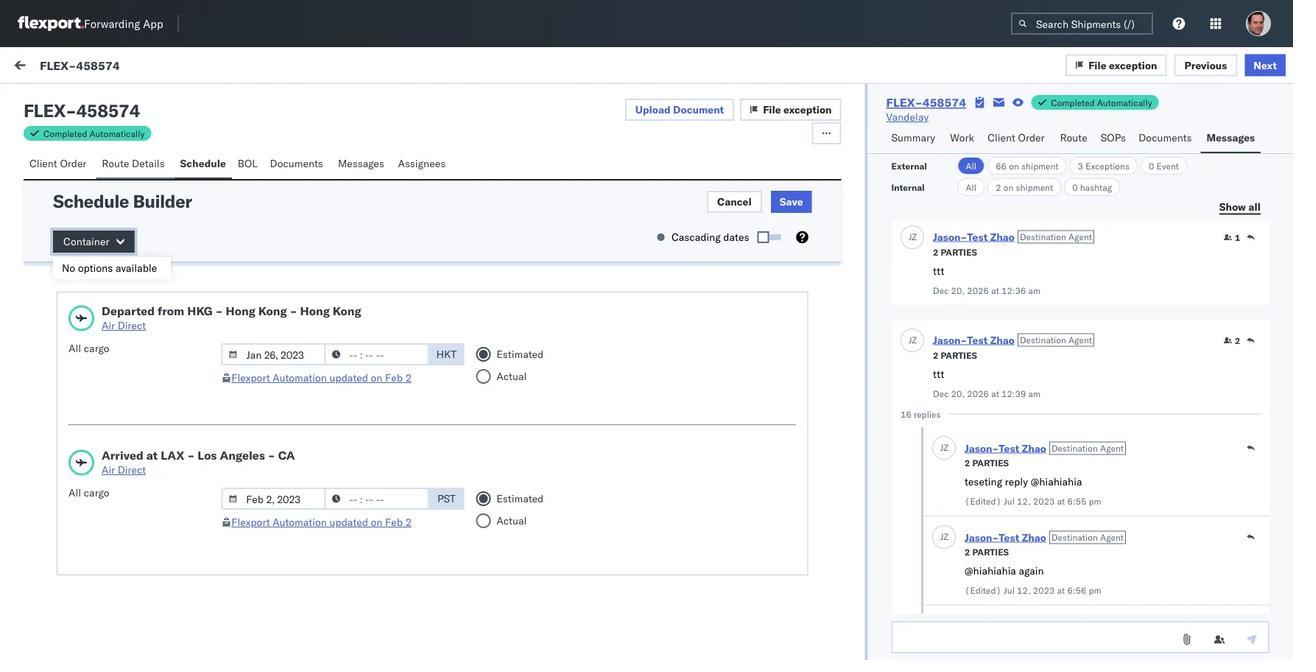 Task type: vqa. For each thing, say whether or not it's contained in the screenshot.


Task type: describe. For each thing, give the bounding box(es) containing it.
work for related
[[1033, 128, 1052, 139]]

teseting reply @hiahiahia (edited)  jul 12, 2023 at 6:55 pm
[[965, 475, 1101, 507]]

message
[[46, 128, 81, 139]]

container
[[63, 235, 109, 248]]

j inside the j z tao
[[50, 513, 53, 522]]

dates
[[724, 231, 750, 243]]

6:56
[[1067, 585, 1087, 596]]

event
[[1157, 160, 1179, 171]]

4 flex- 458574 from the top
[[999, 385, 1068, 397]]

0 horizontal spatial completed automatically
[[43, 128, 145, 139]]

1 vertical spatial client order
[[29, 157, 86, 170]]

upload document
[[636, 103, 724, 116]]

save button
[[771, 191, 812, 213]]

zhao up the again
[[1022, 531, 1046, 544]]

flexport automation updated on feb 2 button for hong
[[232, 371, 412, 384]]

flexport automation updated on feb 2 button for ca
[[232, 516, 412, 529]]

0 horizontal spatial automatically
[[90, 128, 145, 139]]

am for ttt dec 20, 2026 at 12:36 am
[[1028, 285, 1041, 296]]

dec 20, 2026, 12:36 am pst
[[437, 173, 577, 186]]

jason-test zhao destination agent for ttt dec 20, 2026 at 12:39 am
[[933, 333, 1092, 346]]

reply
[[1005, 475, 1028, 488]]

upload document button
[[625, 99, 735, 121]]

cargo for departed
[[84, 342, 109, 355]]

zhao left the lax
[[126, 441, 150, 454]]

los
[[198, 448, 217, 463]]

1 vertical spatial documents
[[270, 157, 323, 170]]

show all
[[1220, 200, 1261, 213]]

test up 'ttt dec 20, 2026 at 12:36 am'
[[967, 230, 988, 243]]

work button
[[945, 124, 982, 153]]

- up cancel
[[718, 173, 725, 186]]

1 horizontal spatial file
[[1089, 58, 1107, 71]]

document
[[673, 103, 724, 116]]

route button
[[1054, 124, 1095, 153]]

- up message on the left top of page
[[66, 99, 76, 122]]

1 horizontal spatial messages button
[[1201, 124, 1261, 153]]

test up reply
[[999, 442, 1019, 455]]

12:39
[[1001, 388, 1026, 399]]

12:36 inside 'ttt dec 20, 2026 at 12:36 am'
[[1001, 285, 1026, 296]]

arrived
[[102, 448, 144, 463]]

dec 8, 2026, 6:39 pm pst
[[437, 525, 563, 538]]

hkg
[[187, 303, 213, 318]]

at inside 'ttt dec 20, 2026 at 12:36 am'
[[991, 285, 999, 296]]

flexport automation updated on feb 2 for hong
[[232, 371, 412, 384]]

jason-test zhao destination agent for @hiahiahia again (edited)  jul 12, 2023 at 6:56 pm
[[965, 531, 1124, 544]]

previous
[[1185, 58, 1227, 71]]

1
[[1235, 232, 1241, 243]]

no
[[62, 262, 75, 274]]

external (1)
[[24, 94, 84, 106]]

0 vertical spatial completed automatically
[[1051, 97, 1153, 108]]

all cargo for arrived
[[69, 486, 109, 499]]

17,
[[458, 385, 474, 397]]

6:47
[[508, 385, 531, 397]]

import
[[109, 60, 140, 73]]

hashtag
[[1080, 182, 1112, 193]]

6:55
[[1067, 495, 1087, 507]]

save
[[780, 195, 803, 208]]

dec for dec 20, 2026, 12:36 am pst
[[437, 173, 455, 186]]

forwarding app link
[[18, 16, 163, 31]]

3
[[1078, 160, 1084, 171]]

all
[[1249, 200, 1261, 213]]

test up ttt dec 20, 2026 at 12:39 am
[[967, 333, 988, 346]]

jason-test zhao destination agent for ttt dec 20, 2026 at 12:36 am
[[933, 230, 1092, 243]]

departed from hkg - hong kong - hong kong air direct
[[102, 303, 362, 332]]

shipment for 2 on shipment
[[1016, 182, 1054, 193]]

- up mmm d, yyyy text box
[[290, 303, 297, 318]]

jason-test zhao button for ttt dec 20, 2026 at 12:36 am
[[933, 230, 1015, 243]]

cascading dates
[[672, 231, 750, 243]]

j z tao
[[50, 513, 72, 550]]

actual for departed from hkg - hong kong - hong kong
[[497, 370, 527, 383]]

0 horizontal spatial file
[[763, 103, 781, 116]]

z inside the j z tao
[[53, 513, 57, 522]]

jason-test zhao button for ttt dec 20, 2026 at 12:39 am
[[933, 333, 1015, 346]]

bol button
[[232, 150, 264, 179]]

schedule for schedule
[[180, 157, 226, 170]]

test msg
[[44, 326, 84, 339]]

ttt dec 20, 2026 at 12:39 am
[[933, 368, 1041, 399]]

parties for ttt dec 20, 2026 at 12:36 am
[[941, 246, 977, 258]]

zhao up 'ttt dec 20, 2026 at 12:36 am'
[[990, 230, 1015, 243]]

assignees button
[[392, 150, 454, 179]]

work for my
[[42, 57, 80, 77]]

1 button
[[1224, 231, 1241, 243]]

1 horizontal spatial file exception
[[1089, 58, 1158, 71]]

options
[[78, 262, 113, 274]]

0 vertical spatial documents
[[1139, 131, 1192, 144]]

again
[[1019, 564, 1044, 577]]

0 vertical spatial work
[[143, 60, 167, 73]]

sops
[[1101, 131, 1126, 144]]

0 horizontal spatial flex-458574
[[40, 58, 120, 72]]

next button
[[1245, 54, 1286, 76]]

container button
[[53, 231, 134, 253]]

cancel button
[[707, 191, 762, 213]]

2 parties button for teseting reply @hiahiahia (edited)  jul 12, 2023 at 6:55 pm
[[965, 456, 1009, 469]]

air direct link for hong
[[102, 318, 362, 333]]

0 vertical spatial client order
[[988, 131, 1045, 144]]

4 jason-test zhao from the top
[[71, 441, 150, 454]]

pst up dec 8, 2026, 6:39 pm pst
[[438, 492, 456, 505]]

2 test from the top
[[44, 396, 62, 409]]

exceptions
[[1086, 160, 1130, 171]]

test down no options available
[[104, 300, 124, 313]]

show all button
[[1211, 196, 1270, 218]]

3 exceptions
[[1078, 160, 1130, 171]]

hkt
[[436, 348, 457, 361]]

0 vertical spatial completed
[[1051, 97, 1095, 108]]

flex-458574 link
[[887, 95, 967, 110]]

route details
[[102, 157, 165, 170]]

zhao left from
[[126, 300, 150, 313]]

0 vertical spatial automatically
[[1097, 97, 1153, 108]]

2 hong from the left
[[300, 303, 330, 318]]

2 resize handle column header from the left
[[694, 123, 712, 660]]

item/shipment
[[1054, 128, 1115, 139]]

replies
[[914, 409, 941, 420]]

zhao up reply
[[1022, 442, 1046, 455]]

my work
[[15, 57, 80, 77]]

- left the los
[[187, 448, 195, 463]]

related
[[1000, 128, 1031, 139]]

jul inside @hiahiahia again (edited)  jul 12, 2023 at 6:56 pm
[[1004, 585, 1015, 596]]

previous button
[[1175, 54, 1238, 76]]

(1)
[[65, 94, 84, 106]]

dec inside 'ttt dec 20, 2026 at 12:36 am'
[[933, 285, 949, 296]]

order for client order button to the left
[[60, 157, 86, 170]]

pst for dec 20, 2026, 12:36 am pst
[[558, 173, 577, 186]]

summary button
[[886, 124, 945, 153]]

test up no options available
[[104, 230, 124, 243]]

schedule for schedule builder
[[53, 190, 129, 212]]

test left "details"
[[104, 159, 124, 172]]

flex
[[24, 99, 66, 122]]

1 hong from the left
[[226, 303, 255, 318]]

0 horizontal spatial messages button
[[332, 150, 392, 179]]

6 flex- 458574 from the top
[[999, 525, 1068, 538]]

0 horizontal spatial client order button
[[24, 150, 96, 179]]

2 flex- 458574 from the top
[[999, 244, 1068, 257]]

(0)
[[138, 94, 157, 106]]

0 horizontal spatial file exception
[[763, 103, 832, 116]]

@hiahiahia again (edited)  jul 12, 2023 at 6:56 pm
[[965, 564, 1101, 596]]

12, inside "teseting reply @hiahiahia (edited)  jul 12, 2023 at 6:55 pm"
[[1017, 495, 1031, 507]]

available
[[116, 262, 157, 274]]

1 horizontal spatial documents button
[[1133, 124, 1201, 153]]

sops button
[[1095, 124, 1133, 153]]

at inside arrived at lax - los angeles - ca air direct
[[146, 448, 158, 463]]

all button for 66
[[958, 157, 985, 175]]

test left the lax
[[104, 441, 124, 454]]

1 flex- 458574 from the top
[[999, 173, 1068, 186]]

angeles
[[220, 448, 265, 463]]

all cargo for departed
[[69, 342, 109, 355]]

at inside @hiahiahia again (edited)  jul 12, 2023 at 6:56 pm
[[1057, 585, 1065, 596]]

5 flex- 458574 from the top
[[999, 455, 1068, 468]]

0 vertical spatial 20,
[[458, 173, 474, 186]]

summary
[[892, 131, 936, 144]]

2026, for 20,
[[477, 173, 506, 186]]

estimated for arrived at lax - los angeles - ca
[[497, 492, 544, 505]]

2026, for 8,
[[470, 525, 499, 538]]

agent for teseting reply @hiahiahia (edited)  jul 12, 2023 at 6:55 pm
[[1100, 443, 1124, 454]]

jason-test zhao button for teseting reply @hiahiahia (edited)  jul 12, 2023 at 6:55 pm
[[965, 442, 1046, 455]]

parties for @hiahiahia again (edited)  jul 12, 2023 at 6:56 pm
[[972, 546, 1009, 557]]

pm inside "teseting reply @hiahiahia (edited)  jul 12, 2023 at 6:55 pm"
[[1089, 495, 1101, 507]]

2 kong from the left
[[333, 303, 362, 318]]

16 replies
[[901, 409, 941, 420]]

2 parties for ttt dec 20, 2026 at 12:39 am
[[933, 350, 977, 361]]

route details button
[[96, 150, 174, 179]]

builder
[[133, 190, 192, 212]]

schedule builder
[[53, 190, 192, 212]]

flexport. image
[[18, 16, 84, 31]]

direct inside arrived at lax - los angeles - ca air direct
[[118, 463, 146, 476]]



Task type: locate. For each thing, give the bounding box(es) containing it.
jason-test zhao destination agent for teseting reply @hiahiahia (edited)  jul 12, 2023 at 6:55 pm
[[965, 442, 1124, 455]]

1 -- : -- -- text field from the top
[[324, 343, 429, 365]]

am inside ttt dec 20, 2026 at 12:39 am
[[1028, 388, 1041, 399]]

feb
[[385, 371, 403, 384], [385, 516, 403, 529]]

departed
[[102, 303, 155, 318]]

1 vertical spatial file exception
[[763, 103, 832, 116]]

pm for 6:39
[[527, 525, 542, 538]]

feb for arrived at lax - los angeles - ca
[[385, 516, 403, 529]]

2 vertical spatial 2026,
[[470, 525, 499, 538]]

2 -- : -- -- text field from the top
[[324, 488, 429, 510]]

import work button
[[109, 60, 167, 73]]

1 vertical spatial actual
[[497, 514, 527, 527]]

at inside "teseting reply @hiahiahia (edited)  jul 12, 2023 at 6:55 pm"
[[1057, 495, 1065, 507]]

1 am from the top
[[1028, 285, 1041, 296]]

resize handle column header for category
[[975, 123, 993, 660]]

12,
[[1017, 495, 1031, 507], [1017, 585, 1031, 596]]

jason-test zhao button for @hiahiahia again (edited)  jul 12, 2023 at 6:56 pm
[[965, 531, 1046, 544]]

direct down arrived
[[118, 463, 146, 476]]

flexport automation updated on feb 2 button down mmm d, yyyy text box
[[232, 371, 412, 384]]

dec inside ttt dec 20, 2026 at 12:39 am
[[933, 388, 949, 399]]

2 flexport from the top
[[232, 516, 270, 529]]

0 horizontal spatial order
[[60, 157, 86, 170]]

assignees
[[398, 157, 446, 170]]

2 button
[[1224, 335, 1241, 346]]

1 vertical spatial cargo
[[84, 486, 109, 499]]

0 vertical spatial client
[[988, 131, 1016, 144]]

flexport automation updated on feb 2 for ca
[[232, 516, 412, 529]]

flexport for angeles
[[232, 516, 270, 529]]

ca
[[278, 448, 295, 463]]

work right import
[[143, 60, 167, 73]]

jason-
[[71, 159, 104, 172], [71, 230, 104, 243], [933, 230, 967, 243], [71, 300, 104, 313], [933, 333, 967, 346], [71, 441, 104, 454], [965, 442, 999, 455], [965, 531, 999, 544]]

2 12, from the top
[[1017, 585, 1031, 596]]

msg
[[65, 326, 84, 339]]

2 parties up ttt dec 20, 2026 at 12:39 am
[[933, 350, 977, 361]]

cascading
[[672, 231, 721, 243]]

on
[[1009, 160, 1019, 171], [1004, 182, 1014, 193], [371, 371, 383, 384], [371, 516, 383, 529]]

test up the j z tao
[[44, 467, 62, 479]]

0 horizontal spatial documents
[[270, 157, 323, 170]]

1 horizontal spatial external
[[892, 160, 927, 171]]

-- : -- -- text field
[[324, 343, 429, 365], [324, 488, 429, 510]]

0 horizontal spatial work
[[42, 57, 80, 77]]

-- : -- -- text field for arrived at lax - los angeles - ca
[[324, 488, 429, 510]]

1 vertical spatial messages
[[338, 157, 384, 170]]

1 vertical spatial work
[[1033, 128, 1052, 139]]

pm
[[1089, 495, 1101, 507], [1089, 585, 1101, 596]]

2 actual from the top
[[497, 514, 527, 527]]

2 (edited) from the top
[[965, 585, 1001, 596]]

0 vertical spatial estimated
[[497, 348, 544, 361]]

feb for departed from hkg - hong kong - hong kong
[[385, 371, 403, 384]]

actual right 8,
[[497, 514, 527, 527]]

0 vertical spatial 2026
[[967, 285, 989, 296]]

- left ca
[[268, 448, 275, 463]]

jason-test zhao destination agent up the again
[[965, 531, 1124, 544]]

resize handle column header
[[413, 123, 430, 660], [694, 123, 712, 660], [975, 123, 993, 660], [1256, 123, 1274, 660]]

1 all cargo from the top
[[69, 342, 109, 355]]

automation down mmm d, yyyy text field
[[273, 516, 327, 529]]

8,
[[458, 525, 468, 538]]

2026,
[[477, 173, 506, 186], [477, 385, 506, 397], [470, 525, 499, 538]]

1 horizontal spatial kong
[[333, 303, 362, 318]]

0 vertical spatial flexport automation updated on feb 2 button
[[232, 371, 412, 384]]

app
[[143, 17, 163, 31]]

automatically up route details
[[90, 128, 145, 139]]

schedule
[[180, 157, 226, 170], [53, 190, 129, 212]]

test down test msg
[[44, 396, 62, 409]]

2023 left 6:55
[[1033, 495, 1055, 507]]

1 resize handle column header from the left
[[413, 123, 430, 660]]

1 vertical spatial 20,
[[951, 285, 965, 296]]

destination for ttt dec 20, 2026 at 12:36 am
[[1020, 231, 1066, 242]]

no options available
[[62, 262, 157, 274]]

0 horizontal spatial hong
[[226, 303, 255, 318]]

internal inside 'button'
[[99, 94, 135, 106]]

MMM D, YYYY text field
[[221, 343, 326, 365]]

2 am from the top
[[1028, 388, 1041, 399]]

1 kong from the left
[[258, 303, 287, 318]]

flexport automation updated on feb 2 down mmm d, yyyy text field
[[232, 516, 412, 529]]

completed automatically up item/shipment
[[1051, 97, 1153, 108]]

schedule up container
[[53, 190, 129, 212]]

test up the again
[[999, 531, 1019, 544]]

documents
[[1139, 131, 1192, 144], [270, 157, 323, 170]]

1 horizontal spatial completed automatically
[[1051, 97, 1153, 108]]

20, for ttt dec 20, 2026 at 12:39 am
[[951, 388, 965, 399]]

2 parties for @hiahiahia again (edited)  jul 12, 2023 at 6:56 pm
[[965, 546, 1009, 557]]

1 flexport automation updated on feb 2 button from the top
[[232, 371, 412, 384]]

1 vertical spatial -- : -- -- text field
[[324, 488, 429, 510]]

0 for 0 hashtag
[[1073, 182, 1078, 193]]

internal down summary "button"
[[892, 182, 925, 193]]

6:39
[[502, 525, 524, 538]]

2 parties for teseting reply @hiahiahia (edited)  jul 12, 2023 at 6:55 pm
[[965, 457, 1009, 468]]

2 feb from the top
[[385, 516, 403, 529]]

2 parties
[[933, 246, 977, 258], [933, 350, 977, 361], [965, 457, 1009, 468], [965, 546, 1009, 557]]

1 horizontal spatial automatically
[[1097, 97, 1153, 108]]

2 air from the top
[[102, 463, 115, 476]]

0 vertical spatial jul
[[1004, 495, 1015, 507]]

direct inside departed from hkg - hong kong - hong kong air direct
[[118, 319, 146, 332]]

internal for internal (0)
[[99, 94, 135, 106]]

test left msg
[[44, 326, 62, 339]]

from
[[158, 303, 184, 318]]

7 flex- 458574 from the top
[[999, 596, 1068, 609]]

1 test from the top
[[44, 326, 62, 339]]

1 vertical spatial updated
[[330, 516, 368, 529]]

458574
[[76, 58, 120, 72], [923, 95, 967, 110], [76, 99, 140, 122], [1030, 173, 1068, 186], [1030, 244, 1068, 257], [1030, 314, 1068, 327], [1030, 385, 1068, 397], [1030, 455, 1068, 468], [1030, 525, 1068, 538], [1030, 596, 1068, 609]]

20, inside 'ttt dec 20, 2026 at 12:36 am'
[[951, 285, 965, 296]]

0 vertical spatial internal
[[99, 94, 135, 106]]

1 flexport from the top
[[232, 371, 270, 384]]

parties up @hiahiahia again (edited)  jul 12, 2023 at 6:56 pm
[[972, 546, 1009, 557]]

flexport automation updated on feb 2 button
[[232, 371, 412, 384], [232, 516, 412, 529]]

16
[[901, 409, 912, 420]]

1 vertical spatial am
[[1028, 388, 1041, 399]]

route for route details
[[102, 157, 129, 170]]

hong up mmm d, yyyy text box
[[300, 303, 330, 318]]

1 vertical spatial feb
[[385, 516, 403, 529]]

vandelay link
[[887, 110, 929, 124]]

internal left (0)
[[99, 94, 135, 106]]

3 resize handle column header from the left
[[975, 123, 993, 660]]

0 vertical spatial all cargo
[[69, 342, 109, 355]]

0 vertical spatial exception
[[1109, 58, 1158, 71]]

external
[[24, 94, 62, 106], [892, 160, 927, 171]]

20, for ttt dec 20, 2026 at 12:36 am
[[951, 285, 965, 296]]

forwarding
[[84, 17, 140, 31]]

2 parties button for ttt dec 20, 2026 at 12:36 am
[[933, 245, 977, 258]]

3 flex- 458574 from the top
[[999, 314, 1068, 327]]

external for external (1)
[[24, 94, 62, 106]]

external (1) button
[[18, 87, 93, 116]]

bol
[[238, 157, 258, 170]]

1 vertical spatial 12,
[[1017, 585, 1031, 596]]

0 horizontal spatial kong
[[258, 303, 287, 318]]

MMM D, YYYY text field
[[221, 488, 326, 510]]

cancel
[[717, 195, 752, 208]]

2 2026 from the top
[[967, 388, 989, 399]]

destination up 6:55
[[1051, 443, 1098, 454]]

2 2023 from the top
[[1033, 585, 1055, 596]]

0 vertical spatial shipment
[[1022, 160, 1059, 171]]

2 jul from the top
[[1004, 585, 1015, 596]]

2 parties up teseting on the right of page
[[965, 457, 1009, 468]]

0 event
[[1149, 160, 1179, 171]]

resize handle column header for message
[[413, 123, 430, 660]]

0 horizontal spatial messages
[[338, 157, 384, 170]]

show
[[1220, 200, 1246, 213]]

external inside button
[[24, 94, 62, 106]]

automatically up sops
[[1097, 97, 1153, 108]]

next
[[1254, 58, 1277, 71]]

12, inside @hiahiahia again (edited)  jul 12, 2023 at 6:56 pm
[[1017, 585, 1031, 596]]

2026 inside ttt dec 20, 2026 at 12:39 am
[[967, 388, 989, 399]]

all button for 2
[[958, 178, 985, 196]]

jul left 6:56
[[1004, 585, 1015, 596]]

air down departed
[[102, 319, 115, 332]]

1 vertical spatial automation
[[273, 516, 327, 529]]

parties for teseting reply @hiahiahia (edited)  jul 12, 2023 at 6:55 pm
[[972, 457, 1009, 468]]

0 vertical spatial file exception
[[1089, 58, 1158, 71]]

client order
[[988, 131, 1045, 144], [29, 157, 86, 170]]

1 horizontal spatial completed
[[1051, 97, 1095, 108]]

teseting
[[965, 475, 1002, 488]]

import work
[[109, 60, 167, 73]]

2 updated from the top
[[330, 516, 368, 529]]

pm right 6:55
[[1089, 495, 1101, 507]]

ttt inside 'ttt dec 20, 2026 at 12:36 am'
[[933, 265, 944, 277]]

direct
[[118, 319, 146, 332], [118, 463, 146, 476]]

shipment down 66 on shipment
[[1016, 182, 1054, 193]]

estimated up 6:39
[[497, 492, 544, 505]]

1 vertical spatial external
[[892, 160, 927, 171]]

1 horizontal spatial 0
[[1149, 160, 1155, 171]]

1 horizontal spatial client order button
[[982, 124, 1054, 153]]

1 automation from the top
[[273, 371, 327, 384]]

-
[[66, 99, 76, 122], [718, 173, 725, 186], [718, 244, 725, 257], [216, 303, 223, 318], [290, 303, 297, 318], [187, 448, 195, 463], [268, 448, 275, 463]]

pst right am
[[558, 173, 577, 186]]

at inside ttt dec 20, 2026 at 12:39 am
[[991, 388, 999, 399]]

Search Shipments (/) text field
[[1011, 13, 1154, 35]]

flex-458574 up vandelay
[[887, 95, 967, 110]]

1 vertical spatial @hiahiahia
[[965, 564, 1016, 577]]

external down summary "button"
[[892, 160, 927, 171]]

agent for ttt dec 20, 2026 at 12:36 am
[[1069, 231, 1092, 242]]

0 vertical spatial file
[[1089, 58, 1107, 71]]

2 vertical spatial 20,
[[951, 388, 965, 399]]

flexport down mmm d, yyyy text field
[[232, 516, 270, 529]]

1 vertical spatial flexport automation updated on feb 2 button
[[232, 516, 412, 529]]

pm for 6:47
[[533, 385, 549, 397]]

1 vertical spatial completed
[[43, 128, 87, 139]]

flex - 458574
[[24, 99, 140, 122]]

jason-test zhao button up reply
[[965, 442, 1046, 455]]

cargo down arrived
[[84, 486, 109, 499]]

0 vertical spatial 2026,
[[477, 173, 506, 186]]

2023 inside @hiahiahia again (edited)  jul 12, 2023 at 6:56 pm
[[1033, 585, 1055, 596]]

route for route
[[1060, 131, 1088, 144]]

1 horizontal spatial order
[[1018, 131, 1045, 144]]

flexport for kong
[[232, 371, 270, 384]]

0 vertical spatial schedule
[[180, 157, 226, 170]]

messages up show
[[1207, 131, 1255, 144]]

documents right bol button
[[270, 157, 323, 170]]

0 vertical spatial feb
[[385, 371, 403, 384]]

cargo down msg
[[84, 342, 109, 355]]

vandelay
[[887, 110, 929, 123]]

1 pm from the top
[[1089, 495, 1101, 507]]

messages button
[[1201, 124, 1261, 153], [332, 150, 392, 179]]

automation for ca
[[273, 516, 327, 529]]

hong right hkg
[[226, 303, 255, 318]]

actual for arrived at lax - los angeles - ca
[[497, 514, 527, 527]]

estimated up 6:47
[[497, 348, 544, 361]]

destination for teseting reply @hiahiahia (edited)  jul 12, 2023 at 6:55 pm
[[1051, 443, 1098, 454]]

0 horizontal spatial documents button
[[264, 150, 332, 179]]

1 feb from the top
[[385, 371, 403, 384]]

updated for departed from hkg - hong kong - hong kong
[[330, 371, 368, 384]]

zhao up available
[[126, 230, 150, 243]]

1 vertical spatial client
[[29, 157, 57, 170]]

order up 66 on shipment
[[1018, 131, 1045, 144]]

0 vertical spatial actual
[[497, 370, 527, 383]]

1 horizontal spatial schedule
[[180, 157, 226, 170]]

messages for the right messages button
[[1207, 131, 1255, 144]]

client order button
[[982, 124, 1054, 153], [24, 150, 96, 179]]

direct down departed
[[118, 319, 146, 332]]

2 estimated from the top
[[497, 492, 544, 505]]

flex-458574 up (1)
[[40, 58, 120, 72]]

shipment for 66 on shipment
[[1022, 160, 1059, 171]]

dec for dec 8, 2026, 6:39 pm pst
[[437, 525, 455, 538]]

ttt inside ttt dec 20, 2026 at 12:39 am
[[933, 368, 944, 381]]

2 on shipment
[[996, 182, 1054, 193]]

resize handle column header for related work item/shipment
[[1256, 123, 1274, 660]]

1 vertical spatial flex-458574
[[887, 95, 967, 110]]

flex-458574
[[40, 58, 120, 72], [887, 95, 967, 110]]

20, inside ttt dec 20, 2026 at 12:39 am
[[951, 388, 965, 399]]

1 2023 from the top
[[1033, 495, 1055, 507]]

messages for leftmost messages button
[[338, 157, 384, 170]]

internal (0) button
[[93, 87, 165, 116]]

kong
[[258, 303, 287, 318], [333, 303, 362, 318]]

1 updated from the top
[[330, 371, 368, 384]]

air inside arrived at lax - los angeles - ca air direct
[[102, 463, 115, 476]]

air down arrived
[[102, 463, 115, 476]]

1 horizontal spatial documents
[[1139, 131, 1192, 144]]

2 automation from the top
[[273, 516, 327, 529]]

2 jason-test zhao from the top
[[71, 230, 150, 243]]

2 parties button up 'ttt dec 20, 2026 at 12:36 am'
[[933, 245, 977, 258]]

0 vertical spatial am
[[1028, 285, 1041, 296]]

12, down reply
[[1017, 495, 1031, 507]]

zhao
[[126, 159, 150, 172], [126, 230, 150, 243], [990, 230, 1015, 243], [126, 300, 150, 313], [990, 333, 1015, 346], [126, 441, 150, 454], [1022, 442, 1046, 455], [1022, 531, 1046, 544]]

client down message on the left top of page
[[29, 157, 57, 170]]

updated for arrived at lax - los angeles - ca
[[330, 516, 368, 529]]

1 vertical spatial route
[[102, 157, 129, 170]]

1 horizontal spatial route
[[1060, 131, 1088, 144]]

dec for dec 17, 2026, 6:47 pm pst
[[437, 385, 455, 397]]

pm right 6:39
[[527, 525, 542, 538]]

route inside 'button'
[[1060, 131, 1088, 144]]

2 all button from the top
[[958, 178, 985, 196]]

hong
[[226, 303, 255, 318], [300, 303, 330, 318]]

0 horizontal spatial work
[[143, 60, 167, 73]]

destination for @hiahiahia again (edited)  jul 12, 2023 at 6:56 pm
[[1051, 532, 1098, 543]]

0 vertical spatial flex-458574
[[40, 58, 120, 72]]

2 parties for ttt dec 20, 2026 at 12:36 am
[[933, 246, 977, 258]]

pm right 6:47
[[533, 385, 549, 397]]

destination up the 12:39
[[1020, 334, 1066, 345]]

3 test from the top
[[44, 467, 62, 479]]

updated
[[330, 371, 368, 384], [330, 516, 368, 529]]

route inside button
[[102, 157, 129, 170]]

1 horizontal spatial hong
[[300, 303, 330, 318]]

0 vertical spatial 2023
[[1033, 495, 1055, 507]]

1 2026 from the top
[[967, 285, 989, 296]]

1 vertical spatial jul
[[1004, 585, 1015, 596]]

1 direct from the top
[[118, 319, 146, 332]]

2 flexport automation updated on feb 2 button from the top
[[232, 516, 412, 529]]

@hiahiahia up 6:55
[[1031, 475, 1082, 488]]

1 estimated from the top
[[497, 348, 544, 361]]

(edited) inside @hiahiahia again (edited)  jul 12, 2023 at 6:56 pm
[[965, 585, 1001, 596]]

client order up 66 on shipment
[[988, 131, 1045, 144]]

estimated
[[497, 348, 544, 361], [497, 492, 544, 505]]

all
[[966, 160, 977, 171], [966, 182, 977, 193], [69, 342, 81, 355], [69, 486, 81, 499]]

2026, for 17,
[[477, 385, 506, 397]]

1 horizontal spatial exception
[[1109, 58, 1158, 71]]

agent for @hiahiahia again (edited)  jul 12, 2023 at 6:56 pm
[[1100, 532, 1124, 543]]

route
[[1060, 131, 1088, 144], [102, 157, 129, 170]]

client for the right client order button
[[988, 131, 1016, 144]]

messages button up show
[[1201, 124, 1261, 153]]

completed automatically down flex - 458574
[[43, 128, 145, 139]]

2 parties button up ttt dec 20, 2026 at 12:39 am
[[933, 348, 977, 361]]

0 vertical spatial air direct link
[[102, 318, 362, 333]]

2 cargo from the top
[[84, 486, 109, 499]]

2026 inside 'ttt dec 20, 2026 at 12:36 am'
[[967, 285, 989, 296]]

2 pm from the top
[[1089, 585, 1101, 596]]

0 vertical spatial 0
[[1149, 160, 1155, 171]]

1 horizontal spatial work
[[1033, 128, 1052, 139]]

work inside button
[[950, 131, 975, 144]]

client order button up 66 on shipment
[[982, 124, 1054, 153]]

@hiahiahia inside @hiahiahia again (edited)  jul 12, 2023 at 6:56 pm
[[965, 564, 1016, 577]]

cargo for arrived
[[84, 486, 109, 499]]

at
[[991, 285, 999, 296], [991, 388, 999, 399], [146, 448, 158, 463], [1057, 495, 1065, 507], [1057, 585, 1065, 596]]

1 air direct link from the top
[[102, 318, 362, 333]]

4 resize handle column header from the left
[[1256, 123, 1274, 660]]

all button
[[958, 157, 985, 175], [958, 178, 985, 196]]

1 air from the top
[[102, 319, 115, 332]]

shipment up 2 on shipment
[[1022, 160, 1059, 171]]

pst for dec 17, 2026, 6:47 pm pst
[[551, 385, 570, 397]]

0 vertical spatial flexport
[[232, 371, 270, 384]]

upload
[[636, 103, 671, 116]]

pm inside @hiahiahia again (edited)  jul 12, 2023 at 6:56 pm
[[1089, 585, 1101, 596]]

1 jason-test zhao from the top
[[71, 159, 150, 172]]

@hiahiahia inside "teseting reply @hiahiahia (edited)  jul 12, 2023 at 6:55 pm"
[[1031, 475, 1082, 488]]

1 flexport automation updated on feb 2 from the top
[[232, 371, 412, 384]]

1 vertical spatial (edited)
[[965, 585, 1001, 596]]

client for client order button to the left
[[29, 157, 57, 170]]

0 horizontal spatial exception
[[784, 103, 832, 116]]

automation for hong
[[273, 371, 327, 384]]

1 vertical spatial 2026
[[967, 388, 989, 399]]

flexport down mmm d, yyyy text box
[[232, 371, 270, 384]]

0 vertical spatial work
[[42, 57, 80, 77]]

messages left the assignees
[[338, 157, 384, 170]]

internal for internal
[[892, 182, 925, 193]]

2023 down the again
[[1033, 585, 1055, 596]]

2 air direct link from the top
[[102, 463, 295, 477]]

0 horizontal spatial completed
[[43, 128, 87, 139]]

1 vertical spatial completed automatically
[[43, 128, 145, 139]]

1 jul from the top
[[1004, 495, 1015, 507]]

- right hkg
[[216, 303, 223, 318]]

order
[[1018, 131, 1045, 144], [60, 157, 86, 170]]

order down message on the left top of page
[[60, 157, 86, 170]]

(edited) inside "teseting reply @hiahiahia (edited)  jul 12, 2023 at 6:55 pm"
[[965, 495, 1001, 507]]

2 parties button up @hiahiahia again (edited)  jul 12, 2023 at 6:56 pm
[[965, 545, 1009, 558]]

2026, left am
[[477, 173, 506, 186]]

category
[[719, 128, 755, 139]]

1 cargo from the top
[[84, 342, 109, 355]]

1 vertical spatial shipment
[[1016, 182, 1054, 193]]

estimated for departed from hkg - hong kong - hong kong
[[497, 348, 544, 361]]

1 (edited) from the top
[[965, 495, 1001, 507]]

jason-test zhao button up ttt dec 20, 2026 at 12:39 am
[[933, 333, 1015, 346]]

messages button left the assignees
[[332, 150, 392, 179]]

client
[[988, 131, 1016, 144], [29, 157, 57, 170]]

schedule inside schedule button
[[180, 157, 226, 170]]

2 flexport automation updated on feb 2 from the top
[[232, 516, 412, 529]]

jason-test zhao up "schedule builder"
[[71, 159, 150, 172]]

parties
[[941, 246, 977, 258], [941, 350, 977, 361], [972, 457, 1009, 468], [972, 546, 1009, 557]]

2026 for ttt dec 20, 2026 at 12:36 am
[[967, 285, 989, 296]]

2026
[[967, 285, 989, 296], [967, 388, 989, 399]]

pst for dec 8, 2026, 6:39 pm pst
[[545, 525, 563, 538]]

0 horizontal spatial @hiahiahia
[[965, 564, 1016, 577]]

destination for ttt dec 20, 2026 at 12:39 am
[[1020, 334, 1066, 345]]

air direct link for los
[[102, 463, 295, 477]]

0 hashtag
[[1073, 182, 1112, 193]]

2023 inside "teseting reply @hiahiahia (edited)  jul 12, 2023 at 6:55 pm"
[[1033, 495, 1055, 507]]

-- : -- -- text field for departed from hkg - hong kong - hong kong
[[324, 343, 429, 365]]

0 vertical spatial @hiahiahia
[[1031, 475, 1082, 488]]

0 vertical spatial updated
[[330, 371, 368, 384]]

2 parties button for @hiahiahia again (edited)  jul 12, 2023 at 6:56 pm
[[965, 545, 1009, 558]]

1 vertical spatial schedule
[[53, 190, 129, 212]]

2 parties button for ttt dec 20, 2026 at 12:39 am
[[933, 348, 977, 361]]

0 left hashtag
[[1073, 182, 1078, 193]]

documents button right bol
[[264, 150, 332, 179]]

0 horizontal spatial internal
[[99, 94, 135, 106]]

my
[[15, 57, 38, 77]]

0 vertical spatial direct
[[118, 319, 146, 332]]

zhao up "schedule builder"
[[126, 159, 150, 172]]

dec 17, 2026, 6:47 pm pst
[[437, 385, 570, 397]]

2 all cargo from the top
[[69, 486, 109, 499]]

1 vertical spatial pm
[[1089, 585, 1101, 596]]

zhao up ttt dec 20, 2026 at 12:39 am
[[990, 333, 1015, 346]]

air direct link
[[102, 318, 362, 333], [102, 463, 295, 477]]

1 vertical spatial automatically
[[90, 128, 145, 139]]

order for the right client order button
[[1018, 131, 1045, 144]]

0 vertical spatial 12:36
[[508, 173, 537, 186]]

0 vertical spatial route
[[1060, 131, 1088, 144]]

related work item/shipment
[[1000, 128, 1115, 139]]

66 on shipment
[[996, 160, 1059, 171]]

work right related
[[1033, 128, 1052, 139]]

1 vertical spatial all cargo
[[69, 486, 109, 499]]

am
[[1028, 285, 1041, 296], [1028, 388, 1041, 399]]

0
[[1149, 160, 1155, 171], [1073, 182, 1078, 193]]

2026 for ttt dec 20, 2026 at 12:39 am
[[967, 388, 989, 399]]

parties up ttt dec 20, 2026 at 12:39 am
[[941, 350, 977, 361]]

am for ttt dec 20, 2026 at 12:39 am
[[1028, 388, 1041, 399]]

jason-test zhao button
[[933, 230, 1015, 243], [933, 333, 1015, 346], [965, 442, 1046, 455], [965, 531, 1046, 544]]

1 12, from the top
[[1017, 495, 1031, 507]]

None text field
[[892, 621, 1270, 653]]

am inside 'ttt dec 20, 2026 at 12:36 am'
[[1028, 285, 1041, 296]]

12, down the again
[[1017, 585, 1031, 596]]

pm right 6:56
[[1089, 585, 1101, 596]]

jul down reply
[[1004, 495, 1015, 507]]

1 all button from the top
[[958, 157, 985, 175]]

1 actual from the top
[[497, 370, 527, 383]]

air inside departed from hkg - hong kong - hong kong air direct
[[102, 319, 115, 332]]

parties for ttt dec 20, 2026 at 12:39 am
[[941, 350, 977, 361]]

agent
[[1069, 231, 1092, 242], [1069, 334, 1092, 345], [1100, 443, 1124, 454], [1100, 532, 1124, 543]]

0 horizontal spatial client
[[29, 157, 57, 170]]

destination down 2 on shipment
[[1020, 231, 1066, 242]]

None checkbox
[[761, 234, 781, 240]]

jason-test zhao destination agent up 'ttt dec 20, 2026 at 12:36 am'
[[933, 230, 1092, 243]]

work
[[143, 60, 167, 73], [950, 131, 975, 144]]

- down "cascading dates"
[[718, 244, 725, 257]]

external for external
[[892, 160, 927, 171]]

agent for ttt dec 20, 2026 at 12:39 am
[[1069, 334, 1092, 345]]

1 vertical spatial flexport automation updated on feb 2
[[232, 516, 412, 529]]

schedule button
[[174, 150, 232, 179]]

schedule left bol
[[180, 157, 226, 170]]

1 horizontal spatial flex-458574
[[887, 95, 967, 110]]

2
[[996, 182, 1002, 193], [933, 246, 938, 258], [1235, 335, 1241, 346], [933, 350, 938, 361], [405, 371, 412, 384], [965, 457, 970, 468], [405, 516, 412, 529], [965, 546, 970, 557]]

0 vertical spatial pm
[[1089, 495, 1101, 507]]

jul inside "teseting reply @hiahiahia (edited)  jul 12, 2023 at 6:55 pm"
[[1004, 495, 1015, 507]]

2 direct from the top
[[118, 463, 146, 476]]

0 for 0 event
[[1149, 160, 1155, 171]]

jason-test zhao destination agent
[[933, 230, 1092, 243], [933, 333, 1092, 346], [965, 442, 1124, 455], [965, 531, 1124, 544]]

tao
[[55, 537, 72, 550]]

arrived at lax - los angeles - ca air direct
[[102, 448, 295, 476]]

completed automatically
[[1051, 97, 1153, 108], [43, 128, 145, 139]]

2026, right 8,
[[470, 525, 499, 538]]

2 parties button
[[933, 245, 977, 258], [933, 348, 977, 361], [965, 456, 1009, 469], [965, 545, 1009, 558]]

pst right 6:39
[[545, 525, 563, 538]]

jason-test zhao down no options available
[[71, 300, 150, 313]]

1 vertical spatial flexport
[[232, 516, 270, 529]]

@hiahiahia left the again
[[965, 564, 1016, 577]]

1 vertical spatial 2026,
[[477, 385, 506, 397]]

am
[[540, 173, 556, 186]]

completed down flex - 458574
[[43, 128, 87, 139]]

3 jason-test zhao from the top
[[71, 300, 150, 313]]

2026, right 17,
[[477, 385, 506, 397]]

0 horizontal spatial client order
[[29, 157, 86, 170]]



